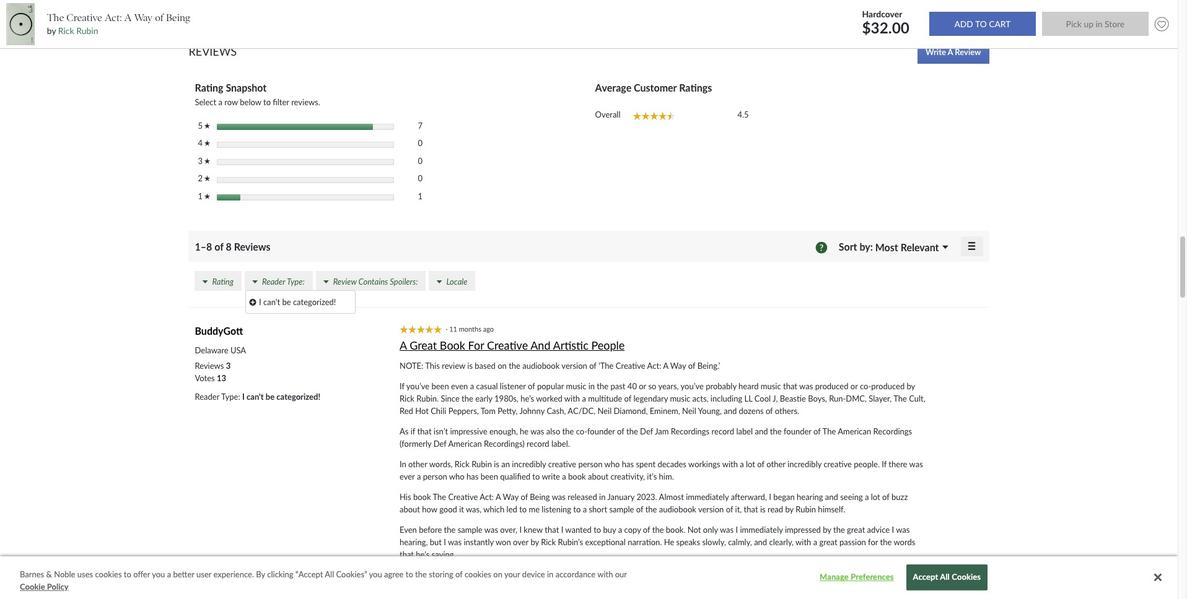 Task type: vqa. For each thing, say whether or not it's contained in the screenshot.
the level
no



Task type: locate. For each thing, give the bounding box(es) containing it.
record
[[712, 427, 735, 437], [527, 439, 550, 449]]

your
[[504, 570, 520, 580]]

dozens
[[739, 406, 764, 416]]

in inside if you've been even a casual listener of popular music in the past 40 or so years, you've probably heard music that was produced or co-produced by rick rubin. since the early 1980s, he's worked with a multitude of legendary music acts, including ll cool j, beastie boys, run-dmc, slayer, the cult, red hot chili peppers, tom petty, johnny cash, ac/dc, neil diamond, eminem, neil young, and dozens of others.
[[589, 382, 595, 392]]

is left based
[[467, 361, 473, 371]]

0 vertical spatial about
[[588, 472, 609, 482]]

was right there
[[910, 460, 923, 470]]

3 up the 2
[[198, 156, 204, 166]]

0 horizontal spatial being
[[166, 12, 191, 23]]

the inside his book the creative act: a way of being was released in january 2023. almost immediately afterward, i began hearing and seeing a lot of buzz about how good it was, which led to me listening to a short sample of the audiobook version of it, that is read by rubin himself.
[[646, 505, 657, 515]]

creative up 40
[[616, 361, 646, 371]]

book inside in other words, rick rubin is an incredibly creative person who has spent decades workings with a lot of other incredibly creative people. if there was ever a person who has been qualified to write a book about creativity, it's him.
[[568, 472, 586, 482]]

i down the ▼ reader type:
[[259, 297, 261, 307]]

privacy alert dialog
[[0, 557, 1178, 600]]

2 cookies from the left
[[465, 570, 492, 580]]

and inside if you've been even a casual listener of popular music in the past 40 or so years, you've probably heard music that was produced or co-produced by rick rubin. since the early 1980s, he's worked with a multitude of legendary music acts, including ll cool j, beastie boys, run-dmc, slayer, the cult, red hot chili peppers, tom petty, johnny cash, ac/dc, neil diamond, eminem, neil young, and dozens of others.
[[724, 406, 737, 416]]

if down the note:
[[400, 382, 405, 392]]

1 vertical spatial he's
[[416, 550, 430, 560]]

for down advice
[[868, 538, 878, 548]]

0 vertical spatial reviews
[[189, 45, 237, 58]]

1 horizontal spatial in
[[589, 382, 595, 392]]

0 horizontal spatial audiobook
[[523, 361, 560, 371]]

rubin
[[76, 25, 98, 36], [472, 460, 492, 470], [796, 505, 816, 515], [503, 571, 523, 581]]

▼ inside ▼ rating
[[202, 280, 208, 285]]

1 vertical spatial rating
[[212, 277, 234, 287]]

way inside 'the creative act: a way of being by rick rubin'
[[134, 12, 153, 23]]

by inside 'the creative act: a way of being by rick rubin'
[[47, 25, 56, 36]]

if left there
[[882, 460, 887, 470]]

review for a
[[955, 47, 981, 57]]

▼ right ▼ rating
[[252, 280, 258, 285]]

1 vertical spatial if
[[882, 460, 887, 470]]

0 horizontal spatial neil
[[598, 406, 612, 416]]

great up passion
[[847, 525, 865, 535]]

that right if
[[417, 427, 432, 437]]

cookies right love
[[465, 570, 492, 580]]

(formerly
[[400, 439, 432, 449]]

2 produced from the left
[[872, 382, 905, 392]]

1 horizontal spatial co-
[[860, 382, 872, 392]]

reviews.
[[291, 98, 320, 107]]

4 ☆ from the top
[[204, 176, 210, 182]]

2 0 from the top
[[418, 156, 423, 166]]

by left "rick rubin" link
[[47, 25, 56, 36]]

1 vertical spatial being
[[530, 493, 550, 503]]

led
[[507, 505, 517, 515]]

creative up write
[[548, 460, 577, 470]]

☆ inside 1 ☆
[[204, 193, 210, 199]]

rick inside in other words, rick rubin is an incredibly creative person who has spent decades workings with a lot of other incredibly creative people. if there was ever a person who has been qualified to write a book about creativity, it's him.
[[455, 460, 470, 470]]

rubin inside 'the creative act: a way of being by rick rubin'
[[76, 25, 98, 36]]

rick right the creative act: a way of being image on the left of the page
[[58, 25, 74, 36]]

▼ inside ▼ locale
[[437, 280, 442, 285]]

0 horizontal spatial others.
[[658, 571, 682, 581]]

☆ down 2 ☆
[[204, 193, 210, 199]]

to
[[263, 98, 271, 107], [533, 472, 540, 482], [519, 505, 527, 515], [574, 505, 581, 515], [594, 525, 601, 535], [124, 570, 131, 580], [406, 570, 413, 580], [462, 571, 470, 581]]

also
[[547, 427, 560, 437], [580, 571, 594, 581]]

1 vertical spatial who
[[449, 472, 465, 482]]

spent
[[636, 460, 656, 470]]

you've up acts,
[[681, 382, 704, 392]]

the up good
[[433, 493, 446, 503]]

0 vertical spatial immediately
[[686, 493, 729, 503]]

1 horizontal spatial founder
[[784, 427, 812, 437]]

is left an
[[494, 460, 500, 470]]

co- up dmc,
[[860, 382, 872, 392]]

0 vertical spatial be
[[282, 297, 291, 307]]

1 vertical spatial way
[[671, 361, 686, 371]]

2 1 from the left
[[418, 191, 423, 201]]

1 horizontal spatial has
[[622, 460, 634, 470]]

you right offer
[[152, 570, 165, 580]]

the inside if you've been even a casual listener of popular music in the past 40 or so years, you've probably heard music that was produced or co-produced by rick rubin. since the early 1980s, he's worked with a multitude of legendary music acts, including ll cool j, beastie boys, run-dmc, slayer, the cult, red hot chili peppers, tom petty, johnny cash, ac/dc, neil diamond, eminem, neil young, and dozens of others.
[[894, 394, 907, 404]]

2 horizontal spatial act:
[[647, 361, 662, 371]]

been
[[432, 382, 449, 392], [481, 472, 498, 482]]

is inside in other words, rick rubin is an incredibly creative person who has spent decades workings with a lot of other incredibly creative people. if there was ever a person who has been qualified to write a book about creativity, it's him.
[[494, 460, 500, 470]]

1 horizontal spatial about
[[588, 472, 609, 482]]

legendary
[[634, 394, 668, 404]]

1 vertical spatial on
[[494, 570, 503, 580]]

the inside 'the creative act: a way of being by rick rubin'
[[47, 12, 64, 23]]

recordings up there
[[874, 427, 912, 437]]

artistic
[[553, 339, 589, 353]]

years,
[[658, 382, 679, 392]]

0 vertical spatial on
[[498, 361, 507, 371]]

0 horizontal spatial has
[[467, 472, 479, 482]]

0 vertical spatial lot
[[746, 460, 756, 470]]

0 vertical spatial being
[[166, 12, 191, 23]]

incredibly up hearing
[[788, 460, 822, 470]]

☆ inside 3 ☆
[[204, 158, 210, 164]]

1–8
[[195, 241, 212, 253]]

0 horizontal spatial great
[[820, 538, 838, 548]]

0 horizontal spatial founder
[[588, 427, 615, 437]]

reviews
[[189, 45, 237, 58], [234, 241, 271, 253], [195, 361, 224, 371]]

for down · 11 months ago
[[468, 339, 484, 353]]

hardcover
[[862, 8, 903, 19]]

i'd
[[435, 571, 443, 581]]

in inside barnes & noble uses cookies to offer you a better user experience. by clicking "accept all cookies" you agree to the storing of cookies on your device in accordance with our cookie policy
[[547, 570, 554, 580]]

an
[[502, 460, 510, 470]]

and inside the as if that isn't impressive enough, he was also the co-founder of the def jam recordings record label and the founder of the american recordings (formerly def american recordings) record label.
[[755, 427, 768, 437]]

1 horizontal spatial 3
[[226, 361, 231, 371]]

cookies right uses
[[95, 570, 122, 580]]

by
[[47, 25, 56, 36], [907, 382, 915, 392], [786, 505, 794, 515], [823, 525, 832, 535], [531, 538, 539, 548], [647, 571, 656, 581]]

to left write
[[533, 472, 540, 482]]

it,
[[735, 505, 742, 515]]

0 horizontal spatial you've
[[406, 382, 430, 392]]

all right accept
[[940, 573, 950, 583]]

and
[[531, 339, 551, 353], [724, 406, 737, 416], [755, 427, 768, 437], [826, 493, 839, 503], [754, 538, 767, 548], [565, 571, 578, 581]]

sample inside even before the sample was over, i knew that i wanted to buy a copy of the book. not only was i immediately impressed by the great advice i was hearing, but i was instantly won over by rick rubin's exceptional narration. he speaks slowly, calmly, and clearly, with a great passion for the words that he's saying.
[[458, 525, 483, 535]]

by up the cult,
[[907, 382, 915, 392]]

person up released
[[579, 460, 603, 470]]

to left offer
[[124, 570, 131, 580]]

he's inside even before the sample was over, i knew that i wanted to buy a copy of the book. not only was i immediately impressed by the great advice i was hearing, but i was instantly won over by rick rubin's exceptional narration. he speaks slowly, calmly, and clearly, with a great passion for the words that he's saying.
[[416, 550, 430, 560]]

7
[[418, 121, 423, 131]]

2 vertical spatial reviews
[[195, 361, 224, 371]]

0 horizontal spatial sample
[[458, 525, 483, 535]]

1 horizontal spatial neil
[[682, 406, 697, 416]]

in up multitude
[[589, 382, 595, 392]]

with right workings
[[723, 460, 738, 470]]

1 horizontal spatial if
[[882, 460, 887, 470]]

write
[[542, 472, 560, 482]]

that inside the as if that isn't impressive enough, he was also the co-founder of the def jam recordings record label and the founder of the american recordings (formerly def american recordings) record label.
[[417, 427, 432, 437]]

1 for 1 ☆
[[198, 191, 204, 201]]

1 horizontal spatial american
[[838, 427, 872, 437]]

1–8 of 8 reviews alert
[[195, 241, 275, 253]]

1 vertical spatial version
[[698, 505, 724, 515]]

was,
[[466, 505, 482, 515]]

book inside his book the creative act: a way of being was released in january 2023. almost immediately afterward, i began hearing and seeing a lot of buzz about how good it was, which led to me listening to a short sample of the audiobook version of it, that is read by rubin himself.
[[413, 493, 431, 503]]

1 or from the left
[[639, 382, 647, 392]]

1 horizontal spatial being
[[530, 493, 550, 503]]

enough,
[[490, 427, 518, 437]]

0 horizontal spatial or
[[639, 382, 647, 392]]

that right it,
[[744, 505, 758, 515]]

eminem,
[[650, 406, 680, 416]]

1 horizontal spatial produced
[[872, 382, 905, 392]]

☆ inside 2 ☆
[[204, 176, 210, 182]]

been up since
[[432, 382, 449, 392]]

in inside his book the creative act: a way of being was released in january 2023. almost immediately afterward, i began hearing and seeing a lot of buzz about how good it was, which led to me listening to a short sample of the audiobook version of it, that is read by rubin himself.
[[599, 493, 606, 503]]

which
[[484, 505, 505, 515]]

2 or from the left
[[851, 382, 858, 392]]

version down artistic
[[562, 361, 587, 371]]

lot
[[746, 460, 756, 470], [871, 493, 881, 503]]

categorized!
[[293, 297, 336, 307], [277, 392, 320, 402]]

the up "rick rubin" link
[[47, 12, 64, 23]]

version inside his book the creative act: a way of being was released in january 2023. almost immediately afterward, i began hearing and seeing a lot of buzz about how good it was, which led to me listening to a short sample of the audiobook version of it, that is read by rubin himself.
[[698, 505, 724, 515]]

1 vertical spatial immediately
[[740, 525, 783, 535]]

1 horizontal spatial person
[[579, 460, 603, 470]]

1 horizontal spatial also
[[580, 571, 594, 581]]

that left good.
[[726, 571, 740, 581]]

afterward,
[[731, 493, 767, 503]]

2 incredibly from the left
[[788, 460, 822, 470]]

by:
[[860, 241, 873, 253]]

version up only
[[698, 505, 724, 515]]

about up released
[[588, 472, 609, 482]]

0 horizontal spatial for
[[468, 339, 484, 353]]

0 horizontal spatial record
[[527, 439, 550, 449]]

1 vertical spatial great
[[820, 538, 838, 548]]

all inside button
[[940, 573, 950, 583]]

ll
[[745, 394, 753, 404]]

0 horizontal spatial way
[[134, 12, 153, 23]]

audiobook inside his book the creative act: a way of being was released in january 2023. almost immediately afterward, i began hearing and seeing a lot of buzz about how good it was, which led to me listening to a short sample of the audiobook version of it, that is read by rubin himself.
[[659, 505, 697, 515]]

the inside the as if that isn't impressive enough, he was also the co-founder of the def jam recordings record label and the founder of the american recordings (formerly def american recordings) record label.
[[823, 427, 836, 437]]

sort
[[839, 241, 858, 253]]

recordings
[[671, 427, 710, 437], [874, 427, 912, 437]]

as if that isn't impressive enough, he was also the co-founder of the def jam recordings record label and the founder of the american recordings (formerly def american recordings) record label.
[[400, 427, 912, 449]]

lot inside in other words, rick rubin is an incredibly creative person who has spent decades workings with a lot of other incredibly creative people. if there was ever a person who has been qualified to write a book about creativity, it's him.
[[746, 460, 756, 470]]

is inside his book the creative act: a way of being was released in january 2023. almost immediately afterward, i began hearing and seeing a lot of buzz about how good it was, which led to me listening to a short sample of the audiobook version of it, that is read by rubin himself.
[[760, 505, 766, 515]]

1 vertical spatial reviews
[[234, 241, 271, 253]]

1 1 from the left
[[198, 191, 204, 201]]

def down isn't
[[434, 439, 447, 449]]

by inside if you've been even a casual listener of popular music in the past 40 or so years, you've probably heard music that was produced or co-produced by rick rubin. since the early 1980s, he's worked with a multitude of legendary music acts, including ll cool j, beastie boys, run-dmc, slayer, the cult, red hot chili peppers, tom petty, johnny cash, ac/dc, neil diamond, eminem, neil young, and dozens of others.
[[907, 382, 915, 392]]

rick inside if you've been even a casual listener of popular music in the past 40 or so years, you've probably heard music that was produced or co-produced by rick rubin. since the early 1980s, he's worked with a multitude of legendary music acts, including ll cool j, beastie boys, run-dmc, slayer, the cult, red hot chili peppers, tom petty, johnny cash, ac/dc, neil diamond, eminem, neil young, and dozens of others.
[[400, 394, 415, 404]]

with down impressed
[[796, 538, 812, 548]]

1 vertical spatial sample
[[458, 525, 483, 535]]

☆ inside 4 ☆
[[204, 140, 210, 146]]

1 horizontal spatial all
[[940, 573, 950, 583]]

1 vertical spatial review
[[442, 361, 465, 371]]

was up "boys," on the bottom of page
[[800, 382, 813, 392]]

can't
[[263, 297, 280, 307], [247, 392, 264, 402]]

with inside if you've been even a casual listener of popular music in the past 40 or so years, you've probably heard music that was produced or co-produced by rick rubin. since the early 1980s, he's worked with a multitude of legendary music acts, including ll cool j, beastie boys, run-dmc, slayer, the cult, red hot chili peppers, tom petty, johnny cash, ac/dc, neil diamond, eminem, neil young, and dozens of others.
[[565, 394, 580, 404]]

about left how
[[400, 505, 420, 515]]

☆ up 1 ☆
[[204, 176, 210, 182]]

5 ☆ from the top
[[204, 193, 210, 199]]

0 vertical spatial also
[[547, 427, 560, 437]]

▼ inside the ▼ reader type:
[[252, 280, 258, 285]]

music up j,
[[761, 382, 781, 392]]

☆ for 3
[[204, 158, 210, 164]]

list
[[195, 360, 231, 385]]

1 horizontal spatial way
[[503, 493, 519, 503]]

0 horizontal spatial person
[[423, 472, 447, 482]]

row
[[225, 98, 238, 107]]

1 0 from the top
[[418, 138, 423, 148]]

incredibly
[[512, 460, 546, 470], [788, 460, 822, 470]]

2 you from the left
[[369, 570, 382, 580]]

slowly,
[[703, 538, 726, 548]]

to inside rating snapshot select a row below to filter reviews.
[[263, 98, 271, 107]]

☆
[[204, 123, 210, 129], [204, 140, 210, 146], [204, 158, 210, 164], [204, 176, 210, 182], [204, 193, 210, 199]]

2 creative from the left
[[824, 460, 852, 470]]

people
[[592, 339, 625, 353]]

1 horizontal spatial record
[[712, 427, 735, 437]]

by down began
[[786, 505, 794, 515]]

1 horizontal spatial act:
[[480, 493, 494, 503]]

american down dmc,
[[838, 427, 872, 437]]

1 horizontal spatial he's
[[521, 394, 534, 404]]

great left passion
[[820, 538, 838, 548]]

1 ☆ from the top
[[204, 123, 210, 129]]

1 horizontal spatial for
[[868, 538, 878, 548]]

▼ reader type:
[[252, 277, 305, 287]]

0 vertical spatial can't
[[263, 297, 280, 307]]

the down 'run-'
[[823, 427, 836, 437]]

▼ inside ▼ review contains spoilers:
[[323, 280, 329, 285]]

1 horizontal spatial music
[[670, 394, 691, 404]]

sample
[[610, 505, 634, 515], [458, 525, 483, 535]]

be
[[282, 297, 291, 307], [266, 392, 275, 402]]

to right led
[[519, 505, 527, 515]]

0 horizontal spatial type:
[[221, 392, 240, 402]]

rubin inside in other words, rick rubin is an incredibly creative person who has spent decades workings with a lot of other incredibly creative people. if there was ever a person who has been qualified to write a book about creativity, it's him.
[[472, 460, 492, 470]]

1980s,
[[495, 394, 519, 404]]

that inside if you've been even a casual listener of popular music in the past 40 or so years, you've probably heard music that was produced or co-produced by rick rubin. since the early 1980s, he's worked with a multitude of legendary music acts, including ll cool j, beastie boys, run-dmc, slayer, the cult, red hot chili peppers, tom petty, johnny cash, ac/dc, neil diamond, eminem, neil young, and dozens of others.
[[783, 382, 798, 392]]

on inside barnes & noble uses cookies to offer you a better user experience. by clicking "accept all cookies" you agree to the storing of cookies on your device in accordance with our cookie policy
[[494, 570, 503, 580]]

1 horizontal spatial you've
[[681, 382, 704, 392]]

co-
[[860, 382, 872, 392], [576, 427, 588, 437]]

review right write
[[955, 47, 981, 57]]

all right the "accept
[[325, 570, 334, 580]]

None submit
[[930, 12, 1036, 36], [1042, 12, 1149, 36], [930, 12, 1036, 36], [1042, 12, 1149, 36]]

was inside the as if that isn't impressive enough, he was also the co-founder of the def jam recordings record label and the founder of the american recordings (formerly def american recordings) record label.
[[531, 427, 544, 437]]

and right label
[[755, 427, 768, 437]]

1 horizontal spatial cookies
[[465, 570, 492, 580]]

american
[[838, 427, 872, 437], [448, 439, 482, 449]]

was up words
[[896, 525, 910, 535]]

that inside his book the creative act: a way of being was released in january 2023. almost immediately afterward, i began hearing and seeing a lot of buzz about how good it was, which led to me listening to a short sample of the audiobook version of it, that is read by rubin himself.
[[744, 505, 758, 515]]

ever
[[400, 472, 415, 482]]

a
[[948, 47, 953, 57], [218, 98, 222, 107], [470, 382, 474, 392], [582, 394, 586, 404], [740, 460, 744, 470], [417, 472, 421, 482], [562, 472, 566, 482], [865, 493, 869, 503], [583, 505, 587, 515], [618, 525, 622, 535], [814, 538, 818, 548], [167, 570, 171, 580]]

rating snapshot select a row below to filter reviews.
[[195, 82, 320, 107]]

☆ for 4
[[204, 140, 210, 146]]

0 horizontal spatial immediately
[[686, 493, 729, 503]]

of inside in other words, rick rubin is an incredibly creative person who has spent decades workings with a lot of other incredibly creative people. if there was ever a person who has been qualified to write a book about creativity, it's him.
[[758, 460, 765, 470]]

0 vertical spatial act:
[[105, 12, 122, 23]]

person
[[579, 460, 603, 470], [423, 472, 447, 482]]

☆ up 2 ☆
[[204, 158, 210, 164]]

uses
[[77, 570, 93, 580]]

the creative act: a way of being by rick rubin
[[47, 12, 191, 36]]

0 vertical spatial if
[[400, 382, 405, 392]]

3 ☆ from the top
[[204, 158, 210, 164]]

the left the cult,
[[894, 394, 907, 404]]

1 neil from the left
[[598, 406, 612, 416]]

0 vertical spatial book
[[568, 472, 586, 482]]

review down book
[[442, 361, 465, 371]]

average
[[595, 82, 632, 94]]

lot left buzz
[[871, 493, 881, 503]]

it
[[459, 505, 464, 515]]

in right device
[[547, 570, 554, 580]]

rick
[[58, 25, 74, 36], [400, 394, 415, 404], [455, 460, 470, 470], [541, 538, 556, 548], [486, 571, 501, 581]]

0 horizontal spatial act:
[[105, 12, 122, 23]]

rick inside 'the creative act: a way of being by rick rubin'
[[58, 25, 74, 36]]

▼ for reader
[[252, 280, 258, 285]]

to inside even before the sample was over, i knew that i wanted to buy a copy of the book. not only was i immediately impressed by the great advice i was hearing, but i was instantly won over by rick rubin's exceptional narration. he speaks slowly, calmly, and clearly, with a great passion for the words that he's saying.
[[594, 525, 601, 535]]

3 inside delaware usa reviews 3 votes 13
[[226, 361, 231, 371]]

who down words,
[[449, 472, 465, 482]]

early
[[476, 394, 493, 404]]

on left your
[[494, 570, 503, 580]]

3 up 13
[[226, 361, 231, 371]]

people.
[[854, 460, 880, 470]]

1 ☆
[[198, 191, 210, 201]]

0 horizontal spatial you
[[152, 570, 165, 580]]

0 vertical spatial person
[[579, 460, 603, 470]]

his inside his book the creative act: a way of being was released in january 2023. almost immediately afterward, i began hearing and seeing a lot of buzz about how good it was, which led to me listening to a short sample of the audiobook version of it, that is read by rubin himself.
[[400, 493, 411, 503]]

and inside his book the creative act: a way of being was released in january 2023. almost immediately afterward, i began hearing and seeing a lot of buzz about how good it was, which led to me listening to a short sample of the audiobook version of it, that is read by rubin himself.
[[826, 493, 839, 503]]

speaks
[[677, 538, 700, 548]]

0 vertical spatial for
[[468, 339, 484, 353]]

3 0 from the top
[[418, 174, 423, 184]]

0 for 4
[[418, 138, 423, 148]]

a inside barnes & noble uses cookies to offer you a better user experience. by clicking "accept all cookies" you agree to the storing of cookies on your device in accordance with our cookie policy
[[167, 570, 171, 580]]

?
[[816, 242, 828, 254]]

sample inside his book the creative act: a way of being was released in january 2023. almost immediately afterward, i began hearing and seeing a lot of buzz about how good it was, which led to me listening to a short sample of the audiobook version of it, that is read by rubin himself.
[[610, 505, 634, 515]]

0 horizontal spatial recordings
[[671, 427, 710, 437]]

almost
[[659, 493, 684, 503]]

1 vertical spatial audiobook
[[659, 505, 697, 515]]

way inside his book the creative act: a way of being was released in january 2023. almost immediately afterward, i began hearing and seeing a lot of buzz about how good it was, which led to me listening to a short sample of the audiobook version of it, that is read by rubin himself.
[[503, 493, 519, 503]]

and right out
[[565, 571, 578, 581]]

2 you've from the left
[[681, 382, 704, 392]]

a inside his book the creative act: a way of being was released in january 2023. almost immediately afterward, i began hearing and seeing a lot of buzz about how good it was, which led to me listening to a short sample of the audiobook version of it, that is read by rubin himself.
[[496, 493, 501, 503]]

produced up slayer,
[[872, 382, 905, 392]]

rubin inside his book the creative act: a way of being was released in january 2023. almost immediately afterward, i began hearing and seeing a lot of buzz about how good it was, which led to me listening to a short sample of the audiobook version of it, that is read by rubin himself.
[[796, 505, 816, 515]]

☆ inside 5 ☆
[[204, 123, 210, 129]]

has
[[622, 460, 634, 470], [467, 472, 479, 482]]

0 vertical spatial he's
[[521, 394, 534, 404]]

since
[[441, 394, 460, 404]]

was up listening
[[552, 493, 566, 503]]

great
[[847, 525, 865, 535], [820, 538, 838, 548]]

immediately up clearly,
[[740, 525, 783, 535]]

act: inside 'the creative act: a way of being by rick rubin'
[[105, 12, 122, 23]]

1 horizontal spatial recordings
[[874, 427, 912, 437]]

this
[[425, 361, 440, 371]]

you've
[[406, 382, 430, 392], [681, 382, 704, 392]]

0 horizontal spatial in
[[547, 570, 554, 580]]

'the
[[599, 361, 614, 371]]

music down years,
[[670, 394, 691, 404]]

1 vertical spatial 3
[[226, 361, 231, 371]]

0 vertical spatial 0
[[418, 138, 423, 148]]

even before the sample was over, i knew that i wanted to buy a copy of the book. not only was i immediately impressed by the great advice i was hearing, but i was instantly won over by rick rubin's exceptional narration. he speaks slowly, calmly, and clearly, with a great passion for the words that he's saying.
[[400, 525, 916, 560]]

review inside "button"
[[955, 47, 981, 57]]

reader up i can't be categorized! on the left of page
[[262, 277, 285, 287]]

▼ for rating
[[202, 280, 208, 285]]

also inside the as if that isn't impressive enough, he was also the co-founder of the def jam recordings record label and the founder of the american recordings (formerly def american recordings) record label.
[[547, 427, 560, 437]]

lot up afterward,
[[746, 460, 756, 470]]

1 vertical spatial in
[[599, 493, 606, 503]]

other right in
[[409, 460, 427, 470]]

offer
[[133, 570, 150, 580]]

accept all cookies button
[[906, 566, 988, 591]]

rick right words,
[[455, 460, 470, 470]]

1 horizontal spatial 1
[[418, 191, 423, 201]]

1 vertical spatial 0
[[418, 156, 423, 166]]

i inside his book the creative act: a way of being was released in january 2023. almost immediately afterward, i began hearing and seeing a lot of buzz about how good it was, which led to me listening to a short sample of the audiobook version of it, that is read by rubin himself.
[[769, 493, 772, 503]]

good
[[440, 505, 457, 515]]

you've up rubin.
[[406, 382, 430, 392]]

the creative act: a way of being image
[[6, 3, 35, 45]]

1 horizontal spatial audiobook
[[659, 505, 697, 515]]

0 vertical spatial his
[[400, 493, 411, 503]]

reader down votes
[[195, 392, 219, 402]]

reviews right 8
[[234, 241, 271, 253]]

2 ☆ from the top
[[204, 140, 210, 146]]

is right voice
[[718, 571, 724, 581]]

0 vertical spatial in
[[589, 382, 595, 392]]

reviews up votes
[[195, 361, 224, 371]]

about
[[588, 472, 609, 482], [400, 505, 420, 515]]

0 horizontal spatial co-
[[576, 427, 588, 437]]

1 horizontal spatial reader
[[262, 277, 285, 287]]

1 vertical spatial others.
[[658, 571, 682, 581]]

he's up johnny
[[521, 394, 534, 404]]

agree
[[384, 570, 404, 580]]

out
[[551, 571, 563, 581]]

0 horizontal spatial reader
[[195, 392, 219, 402]]

american down impressive
[[448, 439, 482, 449]]

co- inside the as if that isn't impressive enough, he was also the co-founder of the def jam recordings record label and the founder of the american recordings (formerly def american recordings) record label.
[[576, 427, 588, 437]]

record down he
[[527, 439, 550, 449]]

rating up select
[[195, 82, 223, 94]]

1 other from the left
[[409, 460, 427, 470]]

he's inside if you've been even a casual listener of popular music in the past 40 or so years, you've probably heard music that was produced or co-produced by rick rubin. since the early 1980s, he's worked with a multitude of legendary music acts, including ll cool j, beastie boys, run-dmc, slayer, the cult, red hot chili peppers, tom petty, johnny cash, ac/dc, neil diamond, eminem, neil young, and dozens of others.
[[521, 394, 534, 404]]

to left see
[[462, 571, 470, 581]]

▼ review contains spoilers:
[[323, 277, 418, 287]]

has up creativity,
[[622, 460, 634, 470]]

1 vertical spatial lot
[[871, 493, 881, 503]]

that up "beastie" at bottom
[[783, 382, 798, 392]]

0 horizontal spatial produced
[[815, 382, 849, 392]]

1 founder from the left
[[588, 427, 615, 437]]

experience.
[[214, 570, 254, 580]]

hearing
[[797, 493, 823, 503]]

others. down he
[[658, 571, 682, 581]]



Task type: describe. For each thing, give the bounding box(es) containing it.
the up label.
[[563, 427, 574, 437]]

the down a great book for creative and artistic people
[[509, 361, 521, 371]]

votes
[[195, 374, 215, 384]]

0 horizontal spatial be
[[266, 392, 275, 402]]

☆ for 1
[[204, 193, 210, 199]]

delaware usa reviews 3 votes 13
[[195, 346, 246, 384]]

himself.
[[818, 505, 846, 515]]

that down hearing,
[[400, 550, 414, 560]]

the left book.
[[653, 525, 664, 535]]

1 vertical spatial categorized!
[[277, 392, 320, 402]]

ratings
[[679, 82, 712, 94]]

0 horizontal spatial music
[[566, 382, 587, 392]]

by right the books
[[647, 571, 656, 581]]

great
[[410, 339, 437, 353]]

multitude
[[588, 394, 622, 404]]

barnes & noble uses cookies to offer you a better user experience. by clicking "accept all cookies" you agree to the storing of cookies on your device in accordance with our cookie policy
[[20, 570, 627, 592]]

been inside in other words, rick rubin is an incredibly creative person who has spent decades workings with a lot of other incredibly creative people. if there was ever a person who has been qualified to write a book about creativity, it's him.
[[481, 472, 498, 482]]

voice
[[697, 571, 716, 581]]

book.
[[666, 525, 686, 535]]

3 ☆
[[198, 156, 210, 166]]

5
[[198, 121, 204, 131]]

0 horizontal spatial who
[[449, 472, 465, 482]]

by inside his book the creative act: a way of being was released in january 2023. almost immediately afterward, i began hearing and seeing a lot of buzz about how good it was, which led to me listening to a short sample of the audiobook version of it, that is read by rubin himself.
[[786, 505, 794, 515]]

impressive
[[450, 427, 488, 437]]

cookie policy link
[[20, 582, 69, 594]]

i right advice
[[892, 525, 894, 535]]

0 vertical spatial who
[[605, 460, 620, 470]]

i right but
[[444, 538, 446, 548]]

1 you from the left
[[152, 570, 165, 580]]

that right knew
[[545, 525, 559, 535]]

the inside his book the creative act: a way of being was released in january 2023. almost immediately afterward, i began hearing and seeing a lot of buzz about how good it was, which led to me listening to a short sample of the audiobook version of it, that is read by rubin himself.
[[433, 493, 446, 503]]

average customer ratings
[[595, 82, 712, 94]]

our
[[615, 570, 627, 580]]

words
[[894, 538, 916, 548]]

if
[[411, 427, 415, 437]]

hearing,
[[400, 538, 428, 548]]

rick inside even before the sample was over, i knew that i wanted to buy a copy of the book. not only was i immediately impressed by the great advice i was hearing, but i was instantly won over by rick rubin's exceptional narration. he speaks slowly, calmly, and clearly, with a great passion for the words that he's saying.
[[541, 538, 556, 548]]

review for this
[[442, 361, 465, 371]]

i down delaware usa reviews 3 votes 13
[[242, 392, 245, 402]]

the up peppers,
[[462, 394, 473, 404]]

$32.00
[[862, 18, 910, 36]]

1 creative from the left
[[548, 460, 577, 470]]

2 horizontal spatial music
[[761, 382, 781, 392]]

0 vertical spatial reader
[[262, 277, 285, 287]]

? button
[[816, 241, 828, 255]]

1 horizontal spatial type:
[[287, 277, 305, 287]]

the inside barnes & noble uses cookies to offer you a better user experience. by clicking "accept all cookies" you agree to the storing of cookies on your device in accordance with our cookie policy
[[415, 570, 427, 580]]

been inside if you've been even a casual listener of popular music in the past 40 or so years, you've probably heard music that was produced or co-produced by rick rubin. since the early 1980s, he's worked with a multitude of legendary music acts, including ll cool j, beastie boys, run-dmc, slayer, the cult, red hot chili peppers, tom petty, johnny cash, ac/dc, neil diamond, eminem, neil young, and dozens of others.
[[432, 382, 449, 392]]

0 vertical spatial american
[[838, 427, 872, 437]]

past
[[611, 382, 626, 392]]

rating inside rating snapshot select a row below to filter reviews.
[[195, 82, 223, 94]]

4
[[198, 138, 204, 148]]

4.5
[[738, 110, 749, 120]]

review
[[333, 277, 357, 287]]

was inside his book the creative act: a way of being was released in january 2023. almost immediately afterward, i began hearing and seeing a lot of buzz about how good it was, which led to me listening to a short sample of the audiobook version of it, that is read by rubin himself.
[[552, 493, 566, 503]]

storing
[[429, 570, 454, 580]]

diamond,
[[614, 406, 648, 416]]

popular
[[537, 382, 564, 392]]

filter
[[273, 98, 289, 107]]

about inside in other words, rick rubin is an incredibly creative person who has spent decades workings with a lot of other incredibly creative people. if there was ever a person who has been qualified to write a book about creativity, it's him.
[[588, 472, 609, 482]]

being.'
[[698, 361, 720, 371]]

1 horizontal spatial be
[[282, 297, 291, 307]]

was inside in other words, rick rubin is an incredibly creative person who has spent decades workings with a lot of other incredibly creative people. if there was ever a person who has been qualified to write a book about creativity, it's him.
[[910, 460, 923, 470]]

1 cookies from the left
[[95, 570, 122, 580]]

of inside barnes & noble uses cookies to offer you a better user experience. by clicking "accept all cookies" you agree to the storing of cookies on your device in accordance with our cookie policy
[[456, 570, 463, 580]]

by
[[256, 570, 265, 580]]

most
[[876, 242, 899, 253]]

note:
[[400, 361, 424, 371]]

write a review
[[926, 47, 981, 57]]

1 vertical spatial reader
[[195, 392, 219, 402]]

1 vertical spatial can't
[[247, 392, 264, 402]]

1 recordings from the left
[[671, 427, 710, 437]]

knew
[[524, 525, 543, 535]]

0 vertical spatial great
[[847, 525, 865, 535]]

about inside his book the creative act: a way of being was released in january 2023. almost immediately afterward, i began hearing and seeing a lot of buzz about how good it was, which led to me listening to a short sample of the audiobook version of it, that is read by rubin himself.
[[400, 505, 420, 515]]

0 vertical spatial categorized!
[[293, 297, 336, 307]]

list containing reviews
[[195, 360, 231, 385]]

being inside his book the creative act: a way of being was released in january 2023. almost immediately afterward, i began hearing and seeing a lot of buzz about how good it was, which led to me listening to a short sample of the audiobook version of it, that is read by rubin himself.
[[530, 493, 550, 503]]

was up "won" in the left bottom of the page
[[485, 525, 498, 535]]

1 incredibly from the left
[[512, 460, 546, 470]]

policy
[[47, 582, 69, 592]]

jam
[[655, 427, 669, 437]]

▼ inside sort by: most relevant ▼
[[943, 245, 949, 251]]

manage preferences
[[820, 573, 894, 583]]

as
[[400, 427, 409, 437]]

others. inside if you've been even a casual listener of popular music in the past 40 or so years, you've probably heard music that was produced or co-produced by rick rubin. since the early 1980s, he's worked with a multitude of legendary music acts, including ll cool j, beastie boys, run-dmc, slayer, the cult, red hot chili peppers, tom petty, johnny cash, ac/dc, neil diamond, eminem, neil young, and dozens of others.
[[775, 406, 800, 416]]

1 vertical spatial his
[[684, 571, 696, 581]]

impressed
[[785, 525, 821, 535]]

&
[[46, 570, 52, 580]]

beastie
[[780, 394, 806, 404]]

write
[[926, 47, 946, 57]]

all inside barnes & noble uses cookies to offer you a better user experience. by clicking "accept all cookies" you agree to the storing of cookies on your device in accordance with our cookie policy
[[325, 570, 334, 580]]

1 vertical spatial person
[[423, 472, 447, 482]]

i up calmly,
[[736, 525, 738, 535]]

by down himself.
[[823, 525, 832, 535]]

but
[[430, 538, 442, 548]]

relevant
[[901, 242, 939, 253]]

creative inside his book the creative act: a way of being was released in january 2023. almost immediately afterward, i began hearing and seeing a lot of buzz about how good it was, which led to me listening to a short sample of the audiobook version of it, that is read by rubin himself.
[[448, 493, 478, 503]]

0 horizontal spatial version
[[562, 361, 587, 371]]

see
[[472, 571, 484, 581]]

of inside 'the creative act: a way of being by rick rubin'
[[155, 12, 164, 23]]

customer
[[634, 82, 677, 94]]

and up note: this review is based on the audiobook version of 'the creative act: a way of being.'
[[531, 339, 551, 353]]

immediately inside his book the creative act: a way of being was released in january 2023. almost immediately afterward, i began hearing and seeing a lot of buzz about how good it was, which led to me listening to a short sample of the audiobook version of it, that is read by rubin himself.
[[686, 493, 729, 503]]

immediately inside even before the sample was over, i knew that i wanted to buy a copy of the book. not only was i immediately impressed by the great advice i was hearing, but i was instantly won over by rick rubin's exceptional narration. he speaks slowly, calmly, and clearly, with a great passion for the words that he's saying.
[[740, 525, 783, 535]]

a inside 'the creative act: a way of being by rick rubin'
[[124, 12, 132, 23]]

select
[[195, 98, 216, 107]]

1 for 1
[[418, 191, 423, 201]]

2 other from the left
[[767, 460, 786, 470]]

workings
[[689, 460, 721, 470]]

co- inside if you've been even a casual listener of popular music in the past 40 or so years, you've probably heard music that was produced or co-produced by rick rubin. since the early 1980s, he's worked with a multitude of legendary music acts, including ll cool j, beastie boys, run-dmc, slayer, the cult, red hot chili peppers, tom petty, johnny cash, ac/dc, neil diamond, eminem, neil young, and dozens of others.
[[860, 382, 872, 392]]

1 vertical spatial has
[[467, 472, 479, 482]]

0 horizontal spatial 3
[[198, 156, 204, 166]]

of inside even before the sample was over, i knew that i wanted to buy a copy of the book. not only was i immediately impressed by the great advice i was hearing, but i was instantly won over by rick rubin's exceptional narration. he speaks slowly, calmly, and clearly, with a great passion for the words that he's saying.
[[643, 525, 650, 535]]

chili
[[431, 406, 447, 416]]

Search topics and reviews search region search field
[[189, 0, 589, 27]]

☆ for 2
[[204, 176, 210, 182]]

sort by: most relevant ▼
[[839, 241, 949, 253]]

by down knew
[[531, 538, 539, 548]]

▼ for locale
[[437, 280, 442, 285]]

reviews inside delaware usa reviews 3 votes 13
[[195, 361, 224, 371]]

cookie
[[20, 582, 45, 592]]

tom
[[481, 406, 496, 416]]

2
[[198, 174, 204, 184]]

casual
[[476, 382, 498, 392]]

rick right see
[[486, 571, 501, 581]]

to down released
[[574, 505, 581, 515]]

was up saying.
[[448, 538, 462, 548]]

the down advice
[[880, 538, 892, 548]]

honestly, i'd love to see rick rubin branch out and also narrate books by others. his voice is that good.
[[400, 571, 762, 581]]

≡ button
[[961, 237, 983, 257]]

manage
[[820, 573, 849, 583]]

with inside even before the sample was over, i knew that i wanted to buy a copy of the book. not only was i immediately impressed by the great advice i was hearing, but i was instantly won over by rick rubin's exceptional narration. he speaks slowly, calmly, and clearly, with a great passion for the words that he's saying.
[[796, 538, 812, 548]]

with inside barnes & noble uses cookies to offer you a better user experience. by clicking "accept all cookies" you agree to the storing of cookies on your device in accordance with our cookie policy
[[598, 570, 613, 580]]

the down diamond,
[[627, 427, 638, 437]]

buddygott button
[[195, 325, 243, 337]]

0 vertical spatial def
[[640, 427, 653, 437]]

to right agree
[[406, 570, 413, 580]]

the up passion
[[834, 525, 845, 535]]

was inside if you've been even a casual listener of popular music in the past 40 or so years, you've probably heard music that was produced or co-produced by rick rubin. since the early 1980s, he's worked with a multitude of legendary music acts, including ll cool j, beastie boys, run-dmc, slayer, the cult, red hot chili peppers, tom petty, johnny cash, ac/dc, neil diamond, eminem, neil young, and dozens of others.
[[800, 382, 813, 392]]

a inside rating snapshot select a row below to filter reviews.
[[218, 98, 222, 107]]

▼ rating
[[202, 277, 234, 287]]

1–8 of 8 reviews
[[195, 241, 275, 253]]

☆ for 5
[[204, 123, 210, 129]]

0 horizontal spatial def
[[434, 439, 447, 449]]

4 ☆
[[198, 138, 210, 148]]

there
[[889, 460, 908, 470]]

act: inside his book the creative act: a way of being was released in january 2023. almost immediately afterward, i began hearing and seeing a lot of buzz about how good it was, which led to me listening to a short sample of the audiobook version of it, that is read by rubin himself.
[[480, 493, 494, 503]]

a inside "button"
[[948, 47, 953, 57]]

advice
[[867, 525, 890, 535]]

wanted
[[565, 525, 592, 535]]

and inside even before the sample was over, i knew that i wanted to buy a copy of the book. not only was i immediately impressed by the great advice i was hearing, but i was instantly won over by rick rubin's exceptional narration. he speaks slowly, calmly, and clearly, with a great passion for the words that he's saying.
[[754, 538, 767, 548]]

label
[[737, 427, 753, 437]]

even
[[451, 382, 468, 392]]

in other words, rick rubin is an incredibly creative person who has spent decades workings with a lot of other incredibly creative people. if there was ever a person who has been qualified to write a book about creativity, it's him.
[[400, 460, 923, 482]]

creativity,
[[611, 472, 645, 482]]

▼ for review
[[323, 280, 329, 285]]

being inside 'the creative act: a way of being by rick rubin'
[[166, 12, 191, 23]]

words,
[[429, 460, 453, 470]]

was right only
[[720, 525, 734, 535]]

johnny
[[520, 406, 545, 416]]

below
[[240, 98, 261, 107]]

if inside if you've been even a casual listener of popular music in the past 40 or so years, you've probably heard music that was produced or co-produced by rick rubin. since the early 1980s, he's worked with a multitude of legendary music acts, including ll cool j, beastie boys, run-dmc, slayer, the cult, red hot chili peppers, tom petty, johnny cash, ac/dc, neil diamond, eminem, neil young, and dozens of others.
[[400, 382, 405, 392]]

add to wishlist image
[[1152, 14, 1172, 34]]

for inside even before the sample was over, i knew that i wanted to buy a copy of the book. not only was i immediately impressed by the great advice i was hearing, but i was instantly won over by rick rubin's exceptional narration. he speaks slowly, calmly, and clearly, with a great passion for the words that he's saying.
[[868, 538, 878, 548]]

accept all cookies
[[913, 573, 981, 583]]

with inside in other words, rick rubin is an incredibly creative person who has spent decades workings with a lot of other incredibly creative people. if there was ever a person who has been qualified to write a book about creativity, it's him.
[[723, 460, 738, 470]]

peppers,
[[449, 406, 479, 416]]

listener
[[500, 382, 526, 392]]

creative inside 'the creative act: a way of being by rick rubin'
[[67, 12, 102, 23]]

j,
[[773, 394, 778, 404]]

decades
[[658, 460, 687, 470]]

0 for 3
[[418, 156, 423, 166]]

honestly,
[[400, 571, 433, 581]]

i right over,
[[520, 525, 522, 535]]

young,
[[698, 406, 722, 416]]

barnes
[[20, 570, 44, 580]]

2 founder from the left
[[784, 427, 812, 437]]

2 recordings from the left
[[874, 427, 912, 437]]

he
[[520, 427, 529, 437]]

1 you've from the left
[[406, 382, 430, 392]]

2 neil from the left
[[682, 406, 697, 416]]

0 vertical spatial record
[[712, 427, 735, 437]]

0 vertical spatial has
[[622, 460, 634, 470]]

0 horizontal spatial american
[[448, 439, 482, 449]]

to inside in other words, rick rubin is an incredibly creative person who has spent decades workings with a lot of other incredibly creative people. if there was ever a person who has been qualified to write a book about creativity, it's him.
[[533, 472, 540, 482]]

clicking
[[267, 570, 294, 580]]

exceptional
[[585, 538, 626, 548]]

1 vertical spatial type:
[[221, 392, 240, 402]]

seeing
[[841, 493, 863, 503]]

narrate
[[596, 571, 622, 581]]

saying.
[[432, 550, 456, 560]]

cookies
[[952, 573, 981, 583]]

1 vertical spatial record
[[527, 439, 550, 449]]

if inside in other words, rick rubin is an incredibly creative person who has spent decades workings with a lot of other incredibly creative people. if there was ever a person who has been qualified to write a book about creativity, it's him.
[[882, 460, 887, 470]]

lot inside his book the creative act: a way of being was released in january 2023. almost immediately afterward, i began hearing and seeing a lot of buzz about how good it was, which led to me listening to a short sample of the audiobook version of it, that is read by rubin himself.
[[871, 493, 881, 503]]

the right before
[[444, 525, 456, 535]]

rubin's
[[558, 538, 583, 548]]

listening
[[542, 505, 571, 515]]

1 produced from the left
[[815, 382, 849, 392]]

Search topics and reviews text field
[[195, 1, 519, 21]]

the up multitude
[[597, 382, 609, 392]]

creative down ago
[[487, 339, 528, 353]]

i up rubin's
[[561, 525, 564, 535]]

the right label
[[770, 427, 782, 437]]

not
[[688, 525, 701, 535]]

0 for 2
[[418, 174, 423, 184]]

1 vertical spatial act:
[[647, 361, 662, 371]]

january
[[608, 493, 635, 503]]



